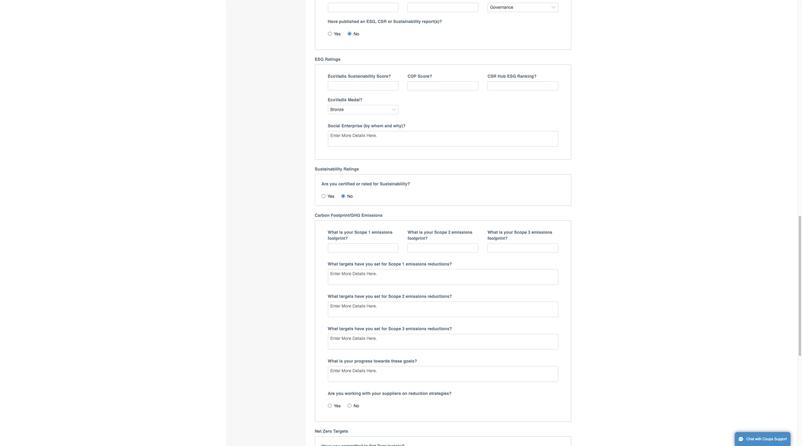 Task type: vqa. For each thing, say whether or not it's contained in the screenshot.
your within the "What is your Scope 1 emissions footprint?"
yes



Task type: locate. For each thing, give the bounding box(es) containing it.
your down carbon footprint/ghg emissions
[[344, 230, 353, 235]]

is left "progress"
[[339, 359, 343, 364]]

EcoVadis Sustainability Score? text field
[[328, 81, 399, 91]]

are for are you working with your suppliers on reduction strategies?
[[328, 392, 335, 396]]

chat
[[746, 437, 754, 442]]

What is your Scope 3 emissions footprint? text field
[[487, 244, 558, 253]]

medal?
[[348, 98, 362, 102]]

are you working with your suppliers on reduction strategies?
[[328, 392, 452, 396]]

emissions inside what is your scope 2 emissions footprint?
[[452, 230, 472, 235]]

these
[[391, 359, 402, 364]]

esg
[[315, 57, 324, 62], [507, 74, 516, 79]]

is for what is your scope 3 emissions footprint?
[[499, 230, 503, 235]]

0 vertical spatial have
[[355, 262, 364, 267]]

no for certified
[[347, 194, 353, 199]]

what for what is your scope 2 emissions footprint?
[[408, 230, 418, 235]]

your up what is your scope 2 emissions footprint? text field
[[424, 230, 433, 235]]

1 horizontal spatial sustainability
[[348, 74, 375, 79]]

carbon footprint/ghg emissions
[[315, 213, 383, 218]]

0 horizontal spatial footprint?
[[328, 236, 348, 241]]

no
[[354, 31, 359, 36], [347, 194, 353, 199], [354, 404, 359, 409]]

0 vertical spatial no
[[354, 31, 359, 36]]

0 vertical spatial ecovadis
[[328, 74, 347, 79]]

what inside what is your scope 2 emissions footprint?
[[408, 230, 418, 235]]

1 targets from the top
[[339, 262, 353, 267]]

chat with coupa support button
[[735, 433, 791, 447]]

for
[[373, 182, 379, 186], [381, 262, 387, 267], [381, 294, 387, 299], [381, 327, 387, 332]]

0 vertical spatial set
[[374, 262, 380, 267]]

your inside what is your scope 1 emissions footprint?
[[344, 230, 353, 235]]

is for what is your scope 1 emissions footprint?
[[339, 230, 343, 235]]

your inside what is your scope 2 emissions footprint?
[[424, 230, 433, 235]]

0 vertical spatial 2
[[448, 230, 450, 235]]

1 vertical spatial ratings
[[343, 167, 359, 172]]

2 vertical spatial have
[[355, 327, 364, 332]]

sustainability
[[393, 19, 421, 24], [348, 74, 375, 79], [315, 167, 342, 172]]

have
[[355, 262, 364, 267], [355, 294, 364, 299], [355, 327, 364, 332]]

0 vertical spatial targets
[[339, 262, 353, 267]]

have published an esg, csr or sustainability report(s)?
[[328, 19, 442, 24]]

0 vertical spatial with
[[362, 392, 371, 396]]

is down footprint/ghg
[[339, 230, 343, 235]]

2 score? from the left
[[418, 74, 432, 79]]

your left "progress"
[[344, 359, 353, 364]]

report(s)?
[[422, 19, 442, 24]]

0 vertical spatial esg
[[315, 57, 324, 62]]

2 footprint? from the left
[[408, 236, 428, 241]]

your for what is your scope 1 emissions footprint?
[[344, 230, 353, 235]]

1
[[368, 230, 371, 235], [402, 262, 405, 267]]

with
[[362, 392, 371, 396], [755, 437, 762, 442]]

what inside what is your scope 1 emissions footprint?
[[328, 230, 338, 235]]

1 horizontal spatial esg
[[507, 74, 516, 79]]

0 vertical spatial csr
[[378, 19, 387, 24]]

what is your progress towards these goals?
[[328, 359, 417, 364]]

reductions? for what targets have you set for scope 3 emissions reductions?
[[428, 327, 452, 332]]

sustainability up ecovadis sustainability score? text box
[[348, 74, 375, 79]]

your inside what is your scope 3 emissions footprint?
[[504, 230, 513, 235]]

1 horizontal spatial or
[[388, 19, 392, 24]]

is up what is your scope 3 emissions footprint? text field
[[499, 230, 503, 235]]

emissions up what is your scope 3 emissions footprint? text field
[[532, 230, 552, 235]]

no down certified at the left top
[[347, 194, 353, 199]]

footprint/ghg
[[331, 213, 360, 218]]

2 vertical spatial yes
[[334, 404, 341, 409]]

None radio
[[328, 32, 332, 36], [328, 404, 332, 408], [328, 32, 332, 36], [328, 404, 332, 408]]

1 horizontal spatial 1
[[402, 262, 405, 267]]

reductions? up what targets have you set for scope 1 emissions reductions? text box
[[428, 262, 452, 267]]

csr
[[378, 19, 387, 24], [487, 74, 496, 79]]

with inside button
[[755, 437, 762, 442]]

enterprise
[[341, 123, 362, 128]]

reductions? up what targets have you set for scope 2 emissions reductions? "text box"
[[428, 294, 452, 299]]

sustainability ratings
[[315, 167, 359, 172]]

net
[[315, 429, 322, 434]]

what for what targets have you set for scope 2 emissions reductions?
[[328, 294, 338, 299]]

footprint?
[[328, 236, 348, 241], [408, 236, 428, 241], [487, 236, 508, 241]]

ecovadis sustainability score?
[[328, 74, 391, 79]]

2 vertical spatial no
[[354, 404, 359, 409]]

csr right esg,
[[378, 19, 387, 24]]

0 vertical spatial 1
[[368, 230, 371, 235]]

hub
[[498, 74, 506, 79]]

are you certified or rated for sustainability?
[[321, 182, 410, 186]]

no down working
[[354, 404, 359, 409]]

1 vertical spatial 2
[[402, 294, 405, 299]]

or left rated
[[356, 182, 360, 186]]

cdp
[[408, 74, 417, 79]]

reductions? up what targets have you set for scope 3 emissions reductions? text box
[[428, 327, 452, 332]]

2 horizontal spatial sustainability
[[393, 19, 421, 24]]

footprint? up what is your scope 3 emissions footprint? text field
[[487, 236, 508, 241]]

reductions? for what targets have you set for scope 2 emissions reductions?
[[428, 294, 452, 299]]

0 horizontal spatial score?
[[377, 74, 391, 79]]

What targets have you set for Scope 3 emissions reductions? text field
[[328, 334, 558, 350]]

sustainability up certified at the left top
[[315, 167, 342, 172]]

or
[[388, 19, 392, 24], [356, 182, 360, 186]]

what is your scope 1 emissions footprint?
[[328, 230, 393, 241]]

2 vertical spatial targets
[[339, 327, 353, 332]]

no for working
[[354, 404, 359, 409]]

chat with coupa support
[[746, 437, 787, 442]]

ratings for sustainability ratings
[[343, 167, 359, 172]]

csr left hub
[[487, 74, 496, 79]]

1 vertical spatial no
[[347, 194, 353, 199]]

0 horizontal spatial 3
[[402, 327, 405, 332]]

no down published on the top left
[[354, 31, 359, 36]]

1 set from the top
[[374, 262, 380, 267]]

3
[[528, 230, 530, 235], [402, 327, 405, 332]]

0 horizontal spatial ratings
[[325, 57, 340, 62]]

footprint? inside what is your scope 1 emissions footprint?
[[328, 236, 348, 241]]

is
[[339, 230, 343, 235], [419, 230, 423, 235], [499, 230, 503, 235], [339, 359, 343, 364]]

footprint? inside what is your scope 3 emissions footprint?
[[487, 236, 508, 241]]

are down sustainability ratings
[[321, 182, 328, 186]]

are
[[321, 182, 328, 186], [328, 392, 335, 396]]

0 horizontal spatial 1
[[368, 230, 371, 235]]

Certifying Organization text field
[[408, 3, 478, 12]]

rated
[[361, 182, 372, 186]]

cdp score?
[[408, 74, 432, 79]]

yes for are you working with your suppliers on reduction strategies?
[[334, 404, 341, 409]]

targets for what targets have you set for scope 2 emissions reductions?
[[339, 294, 353, 299]]

an
[[360, 19, 365, 24]]

what is your scope 3 emissions footprint?
[[487, 230, 552, 241]]

1 vertical spatial set
[[374, 294, 380, 299]]

1 vertical spatial yes
[[327, 194, 334, 199]]

is inside what is your scope 2 emissions footprint?
[[419, 230, 423, 235]]

0 vertical spatial 3
[[528, 230, 530, 235]]

what for what is your progress towards these goals?
[[328, 359, 338, 364]]

1 horizontal spatial score?
[[418, 74, 432, 79]]

what for what is your scope 3 emissions footprint?
[[487, 230, 498, 235]]

2 inside what is your scope 2 emissions footprint?
[[448, 230, 450, 235]]

your up what is your scope 3 emissions footprint? text field
[[504, 230, 513, 235]]

carbon
[[315, 213, 330, 218]]

set for 1
[[374, 262, 380, 267]]

what targets have you set for scope 2 emissions reductions?
[[328, 294, 452, 299]]

footprint? for what is your scope 3 emissions footprint?
[[487, 236, 508, 241]]

support
[[774, 437, 787, 442]]

suppliers
[[382, 392, 401, 396]]

1 vertical spatial targets
[[339, 294, 353, 299]]

2 vertical spatial set
[[374, 327, 380, 332]]

for for 1
[[381, 262, 387, 267]]

emissions up what is your scope 2 emissions footprint? text field
[[452, 230, 472, 235]]

esg ratings
[[315, 57, 340, 62]]

ranking?
[[517, 74, 536, 79]]

yes up carbon
[[327, 194, 334, 199]]

1 ecovadis from the top
[[328, 74, 347, 79]]

reductions? for what targets have you set for scope 1 emissions reductions?
[[428, 262, 452, 267]]

yes down have
[[334, 31, 341, 36]]

emissions up what targets have you set for scope 2 emissions reductions? "text box"
[[406, 294, 426, 299]]

1 vertical spatial are
[[328, 392, 335, 396]]

1 vertical spatial csr
[[487, 74, 496, 79]]

1 vertical spatial or
[[356, 182, 360, 186]]

are left working
[[328, 392, 335, 396]]

1 vertical spatial have
[[355, 294, 364, 299]]

set for 2
[[374, 294, 380, 299]]

score?
[[377, 74, 391, 79], [418, 74, 432, 79]]

1 have from the top
[[355, 262, 364, 267]]

None radio
[[348, 32, 352, 36], [321, 194, 325, 198], [341, 194, 345, 198], [348, 404, 352, 408], [348, 32, 352, 36], [321, 194, 325, 198], [341, 194, 345, 198], [348, 404, 352, 408]]

for for 3
[[381, 327, 387, 332]]

2 vertical spatial reductions?
[[428, 327, 452, 332]]

strategies?
[[429, 392, 452, 396]]

3 set from the top
[[374, 327, 380, 332]]

emissions up what targets have you set for scope 1 emissions reductions? text box
[[406, 262, 426, 267]]

2
[[448, 230, 450, 235], [402, 294, 405, 299]]

1 reductions? from the top
[[428, 262, 452, 267]]

sustainability left report(s)? in the right top of the page
[[393, 19, 421, 24]]

1 vertical spatial ecovadis
[[328, 98, 347, 102]]

2 ecovadis from the top
[[328, 98, 347, 102]]

1 vertical spatial reductions?
[[428, 294, 452, 299]]

targets
[[339, 262, 353, 267], [339, 294, 353, 299], [339, 327, 353, 332]]

1 horizontal spatial footprint?
[[408, 236, 428, 241]]

1 horizontal spatial 2
[[448, 230, 450, 235]]

1 vertical spatial with
[[755, 437, 762, 442]]

0 vertical spatial or
[[388, 19, 392, 24]]

footprint? up what is your scope 2 emissions footprint? text field
[[408, 236, 428, 241]]

2 reductions? from the top
[[428, 294, 452, 299]]

score? up ecovadis sustainability score? text box
[[377, 74, 391, 79]]

2 targets from the top
[[339, 294, 353, 299]]

ratings
[[325, 57, 340, 62], [343, 167, 359, 172]]

esg,
[[366, 19, 377, 24]]

zero
[[323, 429, 332, 434]]

published
[[339, 19, 359, 24]]

3 footprint? from the left
[[487, 236, 508, 241]]

2 horizontal spatial footprint?
[[487, 236, 508, 241]]

footprint? for what is your scope 1 emissions footprint?
[[328, 236, 348, 241]]

ecovadis
[[328, 74, 347, 79], [328, 98, 347, 102]]

3 targets from the top
[[339, 327, 353, 332]]

scope
[[354, 230, 367, 235], [434, 230, 447, 235], [514, 230, 527, 235], [388, 262, 401, 267], [388, 294, 401, 299], [388, 327, 401, 332]]

is up what is your scope 2 emissions footprint? text field
[[419, 230, 423, 235]]

footprint? inside what is your scope 2 emissions footprint?
[[408, 236, 428, 241]]

ecovadis left medal?
[[328, 98, 347, 102]]

score? right cdp
[[418, 74, 432, 79]]

is inside what is your scope 1 emissions footprint?
[[339, 230, 343, 235]]

1 horizontal spatial ratings
[[343, 167, 359, 172]]

your
[[344, 230, 353, 235], [424, 230, 433, 235], [504, 230, 513, 235], [344, 359, 353, 364], [372, 392, 381, 396]]

1 horizontal spatial with
[[755, 437, 762, 442]]

2 set from the top
[[374, 294, 380, 299]]

scope inside what is your scope 2 emissions footprint?
[[434, 230, 447, 235]]

footprint? down footprint/ghg
[[328, 236, 348, 241]]

2 have from the top
[[355, 294, 364, 299]]

set
[[374, 262, 380, 267], [374, 294, 380, 299], [374, 327, 380, 332]]

1 footprint? from the left
[[328, 236, 348, 241]]

0 vertical spatial are
[[321, 182, 328, 186]]

emissions
[[372, 230, 393, 235], [452, 230, 472, 235], [532, 230, 552, 235], [406, 262, 426, 267], [406, 294, 426, 299], [406, 327, 426, 332]]

3 have from the top
[[355, 327, 364, 332]]

0 horizontal spatial sustainability
[[315, 167, 342, 172]]

with right chat
[[755, 437, 762, 442]]

emissions down emissions at the top left
[[372, 230, 393, 235]]

you for what targets have you set for scope 3 emissions reductions?
[[365, 327, 373, 332]]

footprint? for what is your scope 2 emissions footprint?
[[408, 236, 428, 241]]

is inside what is your scope 3 emissions footprint?
[[499, 230, 503, 235]]

0 vertical spatial reductions?
[[428, 262, 452, 267]]

What is your progress towards these goals? text field
[[328, 367, 558, 382]]

0 vertical spatial yes
[[334, 31, 341, 36]]

1 vertical spatial 3
[[402, 327, 405, 332]]

what
[[328, 230, 338, 235], [408, 230, 418, 235], [487, 230, 498, 235], [328, 262, 338, 267], [328, 294, 338, 299], [328, 327, 338, 332], [328, 359, 338, 364]]

you
[[330, 182, 337, 186], [365, 262, 373, 267], [365, 294, 373, 299], [365, 327, 373, 332], [336, 392, 344, 396]]

what inside what is your scope 3 emissions footprint?
[[487, 230, 498, 235]]

or right esg,
[[388, 19, 392, 24]]

targets for what targets have you set for scope 1 emissions reductions?
[[339, 262, 353, 267]]

yes up targets
[[334, 404, 341, 409]]

0 vertical spatial sustainability
[[393, 19, 421, 24]]

1 score? from the left
[[377, 74, 391, 79]]

0 vertical spatial ratings
[[325, 57, 340, 62]]

ecovadis down esg ratings
[[328, 74, 347, 79]]

3 reductions? from the top
[[428, 327, 452, 332]]

with right working
[[362, 392, 371, 396]]

why)?
[[393, 123, 405, 128]]

1 horizontal spatial 3
[[528, 230, 530, 235]]

reductions?
[[428, 262, 452, 267], [428, 294, 452, 299], [428, 327, 452, 332]]

your left suppliers
[[372, 392, 381, 396]]

yes
[[334, 31, 341, 36], [327, 194, 334, 199], [334, 404, 341, 409]]



Task type: describe. For each thing, give the bounding box(es) containing it.
1 inside what is your scope 1 emissions footprint?
[[368, 230, 371, 235]]

CDP Score? text field
[[408, 81, 478, 91]]

Social Enterprise (by whom and why)? text field
[[328, 131, 558, 147]]

have
[[328, 19, 338, 24]]

What is your Scope 1 emissions footprint? text field
[[328, 244, 399, 253]]

targets
[[333, 429, 348, 434]]

0 horizontal spatial or
[[356, 182, 360, 186]]

(by
[[364, 123, 370, 128]]

net zero targets
[[315, 429, 348, 434]]

ecovadis for ecovadis medal?
[[328, 98, 347, 102]]

your for what is your scope 3 emissions footprint?
[[504, 230, 513, 235]]

emissions
[[361, 213, 383, 218]]

scope inside what is your scope 3 emissions footprint?
[[514, 230, 527, 235]]

you for what targets have you set for scope 1 emissions reductions?
[[365, 262, 373, 267]]

yes for have published an esg, csr or sustainability report(s)?
[[334, 31, 341, 36]]

1 horizontal spatial csr
[[487, 74, 496, 79]]

What targets have you set for Scope 2 emissions reductions? text field
[[328, 302, 558, 318]]

ecovadis medal?
[[328, 98, 362, 102]]

no for an
[[354, 31, 359, 36]]

and
[[385, 123, 392, 128]]

on
[[402, 392, 407, 396]]

your for what is your progress towards these goals?
[[344, 359, 353, 364]]

ESG Score text field
[[328, 3, 399, 12]]

scope inside what is your scope 1 emissions footprint?
[[354, 230, 367, 235]]

0 horizontal spatial 2
[[402, 294, 405, 299]]

targets for what targets have you set for scope 3 emissions reductions?
[[339, 327, 353, 332]]

reduction
[[409, 392, 428, 396]]

emissions inside what is your scope 1 emissions footprint?
[[372, 230, 393, 235]]

you for what targets have you set for scope 2 emissions reductions?
[[365, 294, 373, 299]]

coupa
[[763, 437, 773, 442]]

for for 2
[[381, 294, 387, 299]]

whom
[[371, 123, 383, 128]]

working
[[345, 392, 361, 396]]

have for what targets have you set for scope 1 emissions reductions?
[[355, 262, 364, 267]]

have for what targets have you set for scope 3 emissions reductions?
[[355, 327, 364, 332]]

ecovadis for ecovadis sustainability score?
[[328, 74, 347, 79]]

social
[[328, 123, 340, 128]]

0 horizontal spatial esg
[[315, 57, 324, 62]]

what targets have you set for scope 1 emissions reductions?
[[328, 262, 452, 267]]

towards
[[374, 359, 390, 364]]

what for what targets have you set for scope 3 emissions reductions?
[[328, 327, 338, 332]]

CSR Hub ESG Ranking? text field
[[487, 81, 558, 91]]

1 vertical spatial 1
[[402, 262, 405, 267]]

progress
[[354, 359, 372, 364]]

goals?
[[403, 359, 417, 364]]

set for 3
[[374, 327, 380, 332]]

have for what targets have you set for scope 2 emissions reductions?
[[355, 294, 364, 299]]

What is your Scope 2 emissions footprint? text field
[[408, 244, 478, 253]]

emissions up what targets have you set for scope 3 emissions reductions? text box
[[406, 327, 426, 332]]

1 vertical spatial sustainability
[[348, 74, 375, 79]]

what for what is your scope 1 emissions footprint?
[[328, 230, 338, 235]]

are for are you certified or rated for sustainability?
[[321, 182, 328, 186]]

emissions inside what is your scope 3 emissions footprint?
[[532, 230, 552, 235]]

sustainability?
[[380, 182, 410, 186]]

0 horizontal spatial csr
[[378, 19, 387, 24]]

0 horizontal spatial with
[[362, 392, 371, 396]]

yes for are you certified or rated for sustainability?
[[327, 194, 334, 199]]

what targets have you set for scope 3 emissions reductions?
[[328, 327, 452, 332]]

what is your scope 2 emissions footprint?
[[408, 230, 472, 241]]

1 vertical spatial esg
[[507, 74, 516, 79]]

csr hub esg ranking?
[[487, 74, 536, 79]]

3 inside what is your scope 3 emissions footprint?
[[528, 230, 530, 235]]

is for what is your scope 2 emissions footprint?
[[419, 230, 423, 235]]

what for what targets have you set for scope 1 emissions reductions?
[[328, 262, 338, 267]]

2 vertical spatial sustainability
[[315, 167, 342, 172]]

is for what is your progress towards these goals?
[[339, 359, 343, 364]]

certified
[[338, 182, 355, 186]]

ratings for esg ratings
[[325, 57, 340, 62]]

your for what is your scope 2 emissions footprint?
[[424, 230, 433, 235]]

social enterprise (by whom and why)?
[[328, 123, 405, 128]]

What targets have you set for Scope 1 emissions reductions? text field
[[328, 270, 558, 285]]



